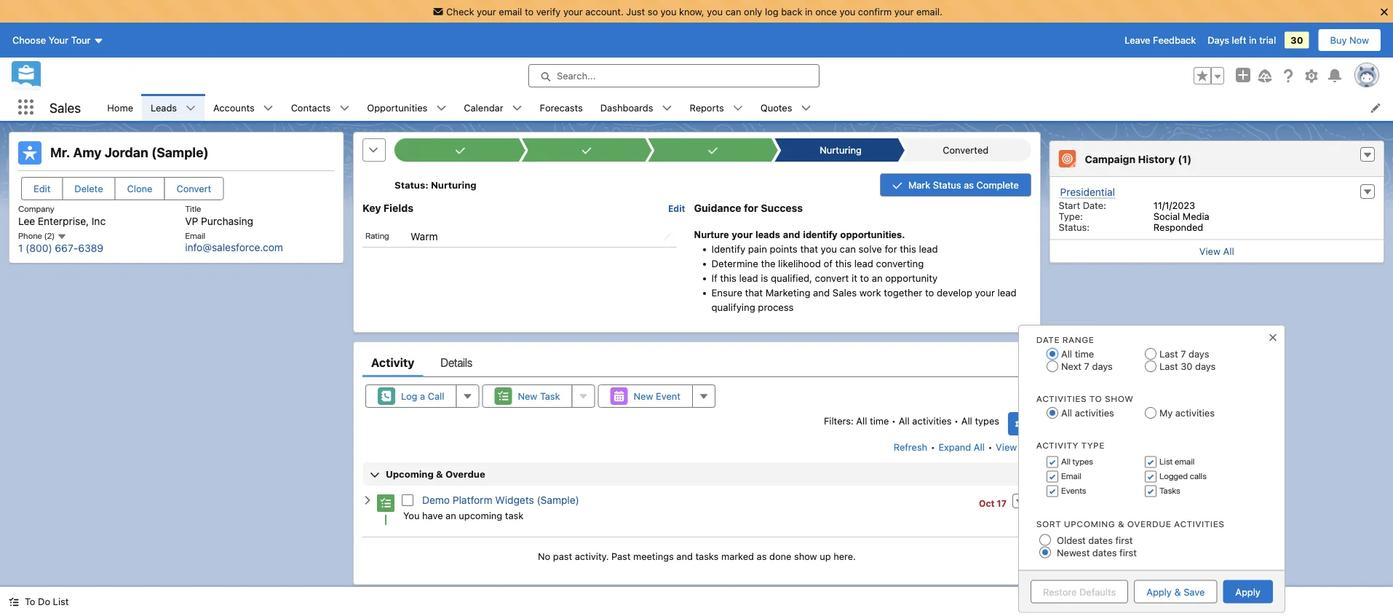Task type: vqa. For each thing, say whether or not it's contained in the screenshot.
the bottommost 7 Button
no



Task type: describe. For each thing, give the bounding box(es) containing it.
accounts link
[[205, 94, 263, 121]]

your up identify
[[732, 229, 753, 240]]

date range
[[1037, 335, 1095, 345]]

media
[[1183, 211, 1210, 222]]

date
[[1037, 335, 1060, 345]]

new event button
[[598, 384, 693, 408]]

1 vertical spatial this
[[835, 258, 852, 269]]

choose your tour button
[[12, 28, 104, 52]]

text default image inside campaign history element
[[1363, 150, 1373, 160]]

inc
[[92, 215, 106, 227]]

text default image inside leads list item
[[186, 103, 196, 113]]

home link
[[98, 94, 142, 121]]

clone
[[127, 183, 153, 194]]

campaign
[[1085, 153, 1136, 165]]

text default image for quotes
[[801, 103, 812, 113]]

text default image for reports
[[733, 103, 743, 113]]

leads
[[151, 102, 177, 113]]

calendar list item
[[455, 94, 531, 121]]

my
[[1160, 408, 1173, 419]]

upcoming & overdue button
[[363, 462, 1031, 486]]

(800)
[[26, 242, 52, 254]]

to
[[25, 596, 35, 607]]

0 horizontal spatial that
[[745, 287, 763, 298]]

social
[[1154, 211, 1181, 222]]

& for apply
[[1175, 586, 1182, 597]]

list email
[[1160, 456, 1195, 466]]

a
[[420, 390, 425, 401]]

you
[[403, 510, 419, 520]]

1 vertical spatial as
[[757, 550, 767, 561]]

here.
[[834, 550, 856, 561]]

upcoming
[[386, 468, 433, 479]]

if
[[711, 272, 717, 284]]

presidential
[[1061, 186, 1116, 198]]

activity for activity
[[371, 356, 414, 369]]

rating
[[365, 230, 389, 240]]

tour
[[71, 35, 91, 46]]

leads list item
[[142, 94, 205, 121]]

(sample) for mr. amy jordan (sample)
[[151, 145, 209, 160]]

17
[[997, 498, 1007, 508]]

guidance for success
[[694, 202, 803, 214]]

first for newest dates first
[[1120, 547, 1137, 558]]

leads link
[[142, 94, 186, 121]]

dates for newest
[[1093, 547, 1117, 558]]

is
[[761, 272, 768, 284]]

dashboards list item
[[592, 94, 681, 121]]

company lee enterprise, inc
[[18, 204, 106, 227]]

calendar link
[[455, 94, 512, 121]]

guidance
[[694, 202, 741, 214]]

text default image for opportunities
[[436, 103, 447, 113]]

marketing
[[765, 287, 810, 298]]

demo platform widgets (sample) link
[[422, 494, 579, 506]]

status inside mark status as complete "button"
[[933, 179, 961, 190]]

filters:
[[824, 415, 854, 426]]

campaign history (1)
[[1085, 153, 1192, 165]]

overdue
[[1128, 518, 1172, 529]]

0 horizontal spatial for
[[744, 202, 758, 214]]

left
[[1232, 35, 1247, 46]]

text default image for dashboards
[[662, 103, 672, 113]]

phone (2)
[[18, 230, 57, 241]]

apply for apply
[[1236, 586, 1261, 597]]

email info@salesforce.com
[[185, 230, 283, 253]]

text default image inside to do list button
[[9, 597, 19, 607]]

oldest
[[1057, 535, 1086, 545]]

1 vertical spatial types
[[1073, 456, 1094, 466]]

info@salesforce.com link
[[185, 241, 283, 253]]

phone (2) button
[[18, 230, 67, 242]]

logged calls
[[1160, 471, 1207, 481]]

tasks
[[1160, 485, 1181, 495]]

1
[[18, 242, 23, 254]]

done
[[769, 550, 791, 561]]

edit inside button
[[33, 183, 51, 194]]

for inside nurture your leads and identify opportunities. identify pain points that you can solve for this lead determine the likelihood of this lead converting if this lead is qualified, convert it to an opportunity ensure that marketing and sales work together to develop your lead qualifying process
[[885, 243, 897, 255]]

delete
[[75, 183, 103, 194]]

opportunities
[[367, 102, 428, 113]]

0 vertical spatial view all link
[[1050, 239, 1384, 263]]

1 horizontal spatial 30
[[1291, 35, 1304, 46]]

1 horizontal spatial time
[[1075, 348, 1095, 359]]

now
[[1350, 35, 1370, 46]]

edit link
[[668, 202, 685, 214]]

activities
[[1037, 394, 1088, 404]]

1 vertical spatial edit
[[668, 204, 685, 214]]

only
[[744, 6, 763, 17]]

quotes list item
[[752, 94, 820, 121]]

as inside mark status as complete "button"
[[964, 179, 974, 190]]

check your email to verify your account. just so you know, you can only log back in once you confirm your email.
[[446, 6, 943, 17]]

confirm
[[858, 6, 892, 17]]

activities for my activities
[[1176, 408, 1215, 419]]

7 for last
[[1181, 348, 1187, 359]]

overdue
[[445, 468, 485, 479]]

0 horizontal spatial view
[[996, 441, 1017, 452]]

lee
[[18, 215, 35, 227]]

• up expand
[[954, 415, 959, 426]]

upcoming
[[1065, 518, 1116, 529]]

days left in trial
[[1208, 35, 1277, 46]]

path options list box
[[394, 138, 1031, 162]]

lead image
[[18, 141, 42, 165]]

restore
[[1043, 586, 1077, 597]]

2 horizontal spatial and
[[813, 287, 830, 298]]

amy
[[73, 145, 102, 160]]

activity.
[[575, 550, 609, 561]]

range
[[1063, 335, 1095, 345]]

accounts list item
[[205, 94, 282, 121]]

lead down solve
[[854, 258, 873, 269]]

6389
[[78, 242, 104, 254]]

view inside campaign history element
[[1200, 246, 1221, 257]]

history
[[1139, 153, 1176, 165]]

0 horizontal spatial sales
[[50, 100, 81, 115]]

0 horizontal spatial email
[[499, 6, 522, 17]]

you have an upcoming task
[[403, 510, 523, 520]]

together
[[884, 287, 922, 298]]

lead left "is"
[[739, 272, 758, 284]]

so
[[648, 6, 658, 17]]

all activities
[[1062, 408, 1115, 419]]

qualified,
[[771, 272, 812, 284]]

process
[[758, 301, 794, 313]]

1 vertical spatial nurturing
[[431, 179, 476, 190]]

text default image inside contacts list item
[[340, 103, 350, 113]]

opportunity
[[885, 272, 938, 284]]

0 vertical spatial can
[[726, 6, 742, 17]]

opportunities.
[[840, 229, 905, 240]]

start
[[1059, 200, 1081, 211]]

1 vertical spatial email
[[1175, 456, 1195, 466]]

(sample) for demo platform widgets (sample)
[[537, 494, 579, 506]]

days for last 7 days
[[1189, 348, 1210, 359]]

you right know,
[[707, 6, 723, 17]]

email for email info@salesforce.com
[[185, 230, 205, 240]]

first for oldest dates first
[[1116, 535, 1133, 545]]

contacts list item
[[282, 94, 359, 121]]

mark status as complete
[[908, 179, 1019, 190]]

newest dates first
[[1057, 547, 1137, 558]]

ensure
[[711, 287, 742, 298]]

feedback
[[1153, 35, 1197, 46]]

check
[[446, 6, 474, 17]]

reports link
[[681, 94, 733, 121]]

your right develop
[[975, 287, 995, 298]]



Task type: locate. For each thing, give the bounding box(es) containing it.
likelihood
[[778, 258, 821, 269]]

0 vertical spatial edit
[[33, 183, 51, 194]]

sales down "it"
[[833, 287, 857, 298]]

marked
[[721, 550, 754, 561]]

0 horizontal spatial activity
[[371, 356, 414, 369]]

in right left
[[1250, 35, 1257, 46]]

have
[[422, 510, 443, 520]]

dashboards
[[601, 102, 654, 113]]

1 horizontal spatial activity
[[1037, 440, 1079, 451]]

days down last 7 days
[[1196, 361, 1216, 372]]

as left done
[[757, 550, 767, 561]]

activity up log
[[371, 356, 414, 369]]

1 horizontal spatial view
[[1200, 246, 1221, 257]]

1 horizontal spatial email
[[1175, 456, 1195, 466]]

1 vertical spatial time
[[870, 415, 889, 426]]

activity link
[[371, 348, 414, 377]]

list inside button
[[53, 596, 69, 607]]

this right of
[[835, 258, 852, 269]]

nurture
[[694, 229, 729, 240]]

can inside nurture your leads and identify opportunities. identify pain points that you can solve for this lead determine the likelihood of this lead converting if this lead is qualified, convert it to an opportunity ensure that marketing and sales work together to develop your lead qualifying process
[[840, 243, 856, 255]]

last for last 7 days
[[1160, 348, 1179, 359]]

edit up company
[[33, 183, 51, 194]]

edit button
[[21, 177, 63, 200]]

your
[[49, 35, 68, 46]]

email.
[[917, 6, 943, 17]]

your left email.
[[895, 6, 914, 17]]

(sample) right widgets
[[537, 494, 579, 506]]

1 last from the top
[[1160, 348, 1179, 359]]

0 vertical spatial list
[[1160, 456, 1173, 466]]

activity up all types
[[1037, 440, 1079, 451]]

1 horizontal spatial (sample)
[[537, 494, 579, 506]]

7 right next
[[1085, 361, 1090, 372]]

1 (800) 667-6389 link
[[18, 242, 104, 254]]

apply button
[[1224, 580, 1274, 603]]

last up last 30 days
[[1160, 348, 1179, 359]]

text default image right "reports"
[[733, 103, 743, 113]]

(sample)
[[151, 145, 209, 160], [537, 494, 579, 506]]

widgets
[[495, 494, 534, 506]]

text default image up 1 (800) 667-6389 link
[[57, 231, 67, 242]]

0 horizontal spatial email
[[185, 230, 205, 240]]

task image
[[377, 494, 394, 512]]

2 last from the top
[[1160, 361, 1179, 372]]

1 vertical spatial and
[[813, 287, 830, 298]]

activity type
[[1037, 440, 1105, 451]]

buy
[[1331, 35, 1348, 46]]

an up work
[[872, 272, 883, 284]]

new for new task
[[518, 390, 537, 401]]

2 horizontal spatial activities
[[1176, 408, 1215, 419]]

1 horizontal spatial in
[[1250, 35, 1257, 46]]

to right "it"
[[860, 272, 869, 284]]

last for last 30 days
[[1160, 361, 1179, 372]]

view right expand all button
[[996, 441, 1017, 452]]

1 horizontal spatial activities
[[1075, 408, 1115, 419]]

0 vertical spatial email
[[185, 230, 205, 240]]

leave feedback
[[1125, 35, 1197, 46]]

0 horizontal spatial 7
[[1085, 361, 1090, 372]]

text default image inside opportunities "list item"
[[436, 103, 447, 113]]

0 horizontal spatial (sample)
[[151, 145, 209, 160]]

can
[[726, 6, 742, 17], [840, 243, 856, 255]]

reports
[[690, 102, 724, 113]]

newest
[[1057, 547, 1090, 558]]

log a call button
[[365, 384, 457, 408]]

(sample) up convert button
[[151, 145, 209, 160]]

1 vertical spatial for
[[885, 243, 897, 255]]

view
[[1200, 246, 1221, 257], [996, 441, 1017, 452]]

list up 'logged' on the bottom right of the page
[[1160, 456, 1173, 466]]

0 vertical spatial 7
[[1181, 348, 1187, 359]]

in right the back
[[805, 6, 813, 17]]

list
[[98, 94, 1394, 121]]

1 new from the left
[[518, 390, 537, 401]]

view all link right expand all button
[[995, 435, 1031, 459]]

1 vertical spatial view all link
[[995, 435, 1031, 459]]

event
[[656, 390, 680, 401]]

1 horizontal spatial view all link
[[1050, 239, 1384, 263]]

1 vertical spatial first
[[1120, 547, 1137, 558]]

edit left the guidance
[[668, 204, 685, 214]]

view all link
[[1050, 239, 1384, 263], [995, 435, 1031, 459]]

filters: all time • all activities • all types
[[824, 415, 999, 426]]

status:
[[1059, 222, 1090, 233]]

new event
[[634, 390, 680, 401]]

details link
[[441, 348, 472, 377]]

time right filters:
[[870, 415, 889, 426]]

text default image for calendar
[[512, 103, 523, 113]]

1 horizontal spatial status
[[933, 179, 961, 190]]

text default image right accounts
[[263, 103, 274, 113]]

0 vertical spatial activity
[[371, 356, 414, 369]]

0 vertical spatial as
[[964, 179, 974, 190]]

1 horizontal spatial can
[[840, 243, 856, 255]]

status right mark
[[933, 179, 961, 190]]

• left expand
[[931, 441, 935, 452]]

activities up refresh
[[912, 415, 952, 426]]

an inside nurture your leads and identify opportunities. identify pain points that you can solve for this lead determine the likelihood of this lead converting if this lead is qualified, convert it to an opportunity ensure that marketing and sales work together to develop your lead qualifying process
[[872, 272, 883, 284]]

upcoming & overdue
[[386, 468, 485, 479]]

dates
[[1089, 535, 1113, 545], [1093, 547, 1117, 558]]

text default image inside reports list item
[[733, 103, 743, 113]]

0 horizontal spatial in
[[805, 6, 813, 17]]

text default image down search... button
[[662, 103, 672, 113]]

as
[[964, 179, 974, 190], [757, 550, 767, 561]]

key fields
[[362, 202, 413, 214]]

1 horizontal spatial apply
[[1236, 586, 1261, 597]]

1 horizontal spatial sales
[[833, 287, 857, 298]]

0 vertical spatial time
[[1075, 348, 1095, 359]]

key
[[362, 202, 381, 214]]

list containing home
[[98, 94, 1394, 121]]

and down the convert
[[813, 287, 830, 298]]

1 horizontal spatial as
[[964, 179, 974, 190]]

can left solve
[[840, 243, 856, 255]]

forecasts
[[540, 102, 583, 113]]

to down the opportunity
[[925, 287, 934, 298]]

campaign history element
[[1050, 141, 1385, 263]]

dates up the newest dates first
[[1089, 535, 1113, 545]]

1 horizontal spatial that
[[800, 243, 818, 255]]

text default image
[[186, 103, 196, 113], [340, 103, 350, 113], [1363, 150, 1373, 160], [362, 495, 372, 505], [9, 597, 19, 607]]

days down all time
[[1093, 361, 1113, 372]]

7 up last 30 days
[[1181, 348, 1187, 359]]

0 horizontal spatial types
[[975, 415, 999, 426]]

apply left save
[[1147, 586, 1172, 597]]

can left 'only'
[[726, 6, 742, 17]]

last down last 7 days
[[1160, 361, 1179, 372]]

lead right develop
[[998, 287, 1017, 298]]

apply & save button
[[1135, 580, 1218, 603]]

nurture your leads and identify opportunities. identify pain points that you can solve for this lead determine the likelihood of this lead converting if this lead is qualified, convert it to an opportunity ensure that marketing and sales work together to develop your lead qualifying process
[[694, 229, 1017, 313]]

expand all button
[[938, 435, 986, 459]]

0 horizontal spatial time
[[870, 415, 889, 426]]

group
[[1194, 67, 1225, 85]]

0 horizontal spatial edit
[[33, 183, 51, 194]]

1 vertical spatial list
[[53, 596, 69, 607]]

your right verify
[[564, 6, 583, 17]]

opportunities list item
[[359, 94, 455, 121]]

0 horizontal spatial list
[[53, 596, 69, 607]]

new left event
[[634, 390, 653, 401]]

text default image inside accounts list item
[[263, 103, 274, 113]]

1 horizontal spatial edit
[[668, 204, 685, 214]]

no
[[538, 550, 550, 561]]

0 horizontal spatial new
[[518, 390, 537, 401]]

dates down oldest dates first on the right bottom
[[1093, 547, 1117, 558]]

new left 'task'
[[518, 390, 537, 401]]

1 vertical spatial dates
[[1093, 547, 1117, 558]]

11/1/2023
[[1154, 200, 1196, 211]]

0 vertical spatial first
[[1116, 535, 1133, 545]]

qualifying
[[711, 301, 755, 313]]

1 horizontal spatial this
[[835, 258, 852, 269]]

2 vertical spatial this
[[720, 272, 737, 284]]

0 vertical spatial 30
[[1291, 35, 1304, 46]]

reports list item
[[681, 94, 752, 121]]

call
[[428, 390, 444, 401]]

0 vertical spatial an
[[872, 272, 883, 284]]

text default image left calendar link
[[436, 103, 447, 113]]

text default image inside quotes list item
[[801, 103, 812, 113]]

days for last 30 days
[[1196, 361, 1216, 372]]

1 horizontal spatial and
[[783, 229, 800, 240]]

1 vertical spatial view
[[996, 441, 1017, 452]]

2 vertical spatial &
[[1175, 586, 1182, 597]]

& inside dropdown button
[[436, 468, 443, 479]]

restore defaults button
[[1031, 580, 1129, 603]]

dashboards link
[[592, 94, 662, 121]]

activities for all activities
[[1075, 408, 1115, 419]]

1 apply from the left
[[1147, 586, 1172, 597]]

1 horizontal spatial &
[[1119, 518, 1125, 529]]

status : nurturing
[[394, 179, 476, 190]]

email left verify
[[499, 6, 522, 17]]

save
[[1184, 586, 1205, 597]]

sales
[[50, 100, 81, 115], [833, 287, 857, 298]]

tasks
[[695, 550, 719, 561]]

text default image right quotes
[[801, 103, 812, 113]]

email up logged calls
[[1175, 456, 1195, 466]]

solve
[[859, 243, 882, 255]]

new inside new event button
[[634, 390, 653, 401]]

1 vertical spatial &
[[1119, 518, 1125, 529]]

responded
[[1154, 222, 1204, 233]]

mark status as complete button
[[880, 173, 1031, 197]]

log a call
[[401, 390, 444, 401]]

clone button
[[115, 177, 165, 200]]

2 status from the left
[[933, 179, 961, 190]]

types up refresh • expand all • view all
[[975, 415, 999, 426]]

your right check
[[477, 6, 496, 17]]

1 horizontal spatial types
[[1073, 456, 1094, 466]]

that up the likelihood
[[800, 243, 818, 255]]

text default image for accounts
[[263, 103, 274, 113]]

contacts link
[[282, 94, 340, 121]]

1 vertical spatial in
[[1250, 35, 1257, 46]]

you up of
[[821, 243, 837, 255]]

text default image inside calendar list item
[[512, 103, 523, 113]]

2 horizontal spatial &
[[1175, 586, 1182, 597]]

and left tasks
[[676, 550, 693, 561]]

apply for apply & save
[[1147, 586, 1172, 597]]

0 vertical spatial (sample)
[[151, 145, 209, 160]]

1 horizontal spatial list
[[1160, 456, 1173, 466]]

time up next 7 days
[[1075, 348, 1095, 359]]

lead up converting
[[919, 243, 938, 255]]

tab list containing activity
[[362, 348, 1031, 377]]

days up last 30 days
[[1189, 348, 1210, 359]]

this up converting
[[900, 243, 916, 255]]

• right expand all button
[[988, 441, 993, 452]]

work
[[859, 287, 881, 298]]

tab list
[[362, 348, 1031, 377]]

company
[[18, 204, 54, 214]]

new inside new task button
[[518, 390, 537, 401]]

sales inside nurture your leads and identify opportunities. identify pain points that you can solve for this lead determine the likelihood of this lead converting if this lead is qualified, convert it to an opportunity ensure that marketing and sales work together to develop your lead qualifying process
[[833, 287, 857, 298]]

0 vertical spatial email
[[499, 6, 522, 17]]

0 horizontal spatial view all link
[[995, 435, 1031, 459]]

text default image inside phone (2) dropdown button
[[57, 231, 67, 242]]

& left save
[[1175, 586, 1182, 597]]

buy now
[[1331, 35, 1370, 46]]

0 vertical spatial in
[[805, 6, 813, 17]]

0 vertical spatial this
[[900, 243, 916, 255]]

1 (800) 667-6389
[[18, 242, 104, 254]]

points
[[770, 243, 798, 255]]

days for next 7 days
[[1093, 361, 1113, 372]]

info@salesforce.com
[[185, 241, 283, 253]]

types down the type on the bottom of page
[[1073, 456, 1094, 466]]

1 vertical spatial last
[[1160, 361, 1179, 372]]

you right once
[[840, 6, 856, 17]]

type:
[[1059, 211, 1083, 222]]

once
[[816, 6, 837, 17]]

& for upcoming
[[436, 468, 443, 479]]

develop
[[937, 287, 972, 298]]

demo
[[422, 494, 450, 506]]

email inside email info@salesforce.com
[[185, 230, 205, 240]]

to do list button
[[0, 587, 77, 616]]

up
[[820, 550, 831, 561]]

view all link down media
[[1050, 239, 1384, 263]]

2 vertical spatial and
[[676, 550, 693, 561]]

0 vertical spatial and
[[783, 229, 800, 240]]

0 horizontal spatial and
[[676, 550, 693, 561]]

list right the 'do'
[[53, 596, 69, 607]]

all time
[[1062, 348, 1095, 359]]

apply right save
[[1236, 586, 1261, 597]]

for up converting
[[885, 243, 897, 255]]

text default image inside dashboards list item
[[662, 103, 672, 113]]

and up points
[[783, 229, 800, 240]]

1 vertical spatial 7
[[1085, 361, 1090, 372]]

nurturing right : at the top left of the page
[[431, 179, 476, 190]]

1 horizontal spatial 7
[[1181, 348, 1187, 359]]

1 vertical spatial that
[[745, 287, 763, 298]]

0 horizontal spatial an
[[445, 510, 456, 520]]

& left overdue
[[1119, 518, 1125, 529]]

0 horizontal spatial nurturing
[[431, 179, 476, 190]]

identify
[[711, 243, 745, 255]]

as left complete
[[964, 179, 974, 190]]

nurturing inside nurturing link
[[820, 145, 862, 155]]

0 horizontal spatial status
[[394, 179, 425, 190]]

date:
[[1083, 200, 1107, 211]]

0 horizontal spatial 30
[[1181, 361, 1193, 372]]

sales up mr.
[[50, 100, 81, 115]]

account.
[[586, 6, 624, 17]]

expand
[[939, 441, 971, 452]]

new for new event
[[634, 390, 653, 401]]

7 for next
[[1085, 361, 1090, 372]]

search... button
[[529, 64, 820, 87]]

vp
[[185, 215, 198, 227]]

an right have
[[445, 510, 456, 520]]

& left overdue in the bottom of the page
[[436, 468, 443, 479]]

last
[[1160, 348, 1179, 359], [1160, 361, 1179, 372]]

logged
[[1160, 471, 1188, 481]]

0 vertical spatial for
[[744, 202, 758, 214]]

:
[[425, 179, 428, 190]]

& inside button
[[1175, 586, 1182, 597]]

1 horizontal spatial for
[[885, 243, 897, 255]]

log
[[401, 390, 417, 401]]

email down vp
[[185, 230, 205, 240]]

all types
[[1062, 456, 1094, 466]]

title vp purchasing
[[185, 204, 253, 227]]

2 apply from the left
[[1236, 586, 1261, 597]]

2 horizontal spatial this
[[900, 243, 916, 255]]

for left success
[[744, 202, 758, 214]]

this right if
[[720, 272, 737, 284]]

nurturing down quotes list item
[[820, 145, 862, 155]]

meetings
[[633, 550, 674, 561]]

1 vertical spatial sales
[[833, 287, 857, 298]]

1 horizontal spatial new
[[634, 390, 653, 401]]

mr.
[[50, 145, 70, 160]]

0 horizontal spatial as
[[757, 550, 767, 561]]

view down media
[[1200, 246, 1221, 257]]

to left verify
[[525, 6, 534, 17]]

activities down 'activities to show'
[[1075, 408, 1115, 419]]

activities right my on the bottom right of the page
[[1176, 408, 1215, 419]]

30 down last 7 days
[[1181, 361, 1193, 372]]

you inside nurture your leads and identify opportunities. identify pain points that you can solve for this lead determine the likelihood of this lead converting if this lead is qualified, convert it to an opportunity ensure that marketing and sales work together to develop your lead qualifying process
[[821, 243, 837, 255]]

email up events
[[1062, 471, 1082, 481]]

30 right "trial" on the top of the page
[[1291, 35, 1304, 46]]

that down "is"
[[745, 287, 763, 298]]

1 vertical spatial 30
[[1181, 361, 1193, 372]]

all inside campaign history element
[[1224, 246, 1235, 257]]

to up all activities
[[1090, 394, 1103, 404]]

you right so
[[661, 6, 677, 17]]

0 horizontal spatial &
[[436, 468, 443, 479]]

sort
[[1037, 518, 1062, 529]]

oct
[[979, 498, 995, 508]]

1 status from the left
[[394, 179, 425, 190]]

my activities
[[1160, 408, 1215, 419]]

activities to show
[[1037, 394, 1134, 404]]

email for email
[[1062, 471, 1082, 481]]

status up fields
[[394, 179, 425, 190]]

1 horizontal spatial an
[[872, 272, 883, 284]]

new task
[[518, 390, 560, 401]]

0 vertical spatial sales
[[50, 100, 81, 115]]

dates for oldest
[[1089, 535, 1113, 545]]

text default image
[[263, 103, 274, 113], [436, 103, 447, 113], [512, 103, 523, 113], [662, 103, 672, 113], [733, 103, 743, 113], [801, 103, 812, 113], [57, 231, 67, 242]]

you
[[661, 6, 677, 17], [707, 6, 723, 17], [840, 6, 856, 17], [821, 243, 837, 255]]

0 horizontal spatial activities
[[912, 415, 952, 426]]

activity for activity type
[[1037, 440, 1079, 451]]

• up refresh
[[892, 415, 896, 426]]

0 vertical spatial &
[[436, 468, 443, 479]]

1 vertical spatial (sample)
[[537, 494, 579, 506]]

start date:
[[1059, 200, 1107, 211]]

0 horizontal spatial this
[[720, 272, 737, 284]]

1 vertical spatial can
[[840, 243, 856, 255]]

1 horizontal spatial email
[[1062, 471, 1082, 481]]

0 vertical spatial that
[[800, 243, 818, 255]]

2 new from the left
[[634, 390, 653, 401]]

text default image right calendar
[[512, 103, 523, 113]]

0 vertical spatial last
[[1160, 348, 1179, 359]]

0 vertical spatial view
[[1200, 246, 1221, 257]]

show
[[794, 550, 817, 561]]



